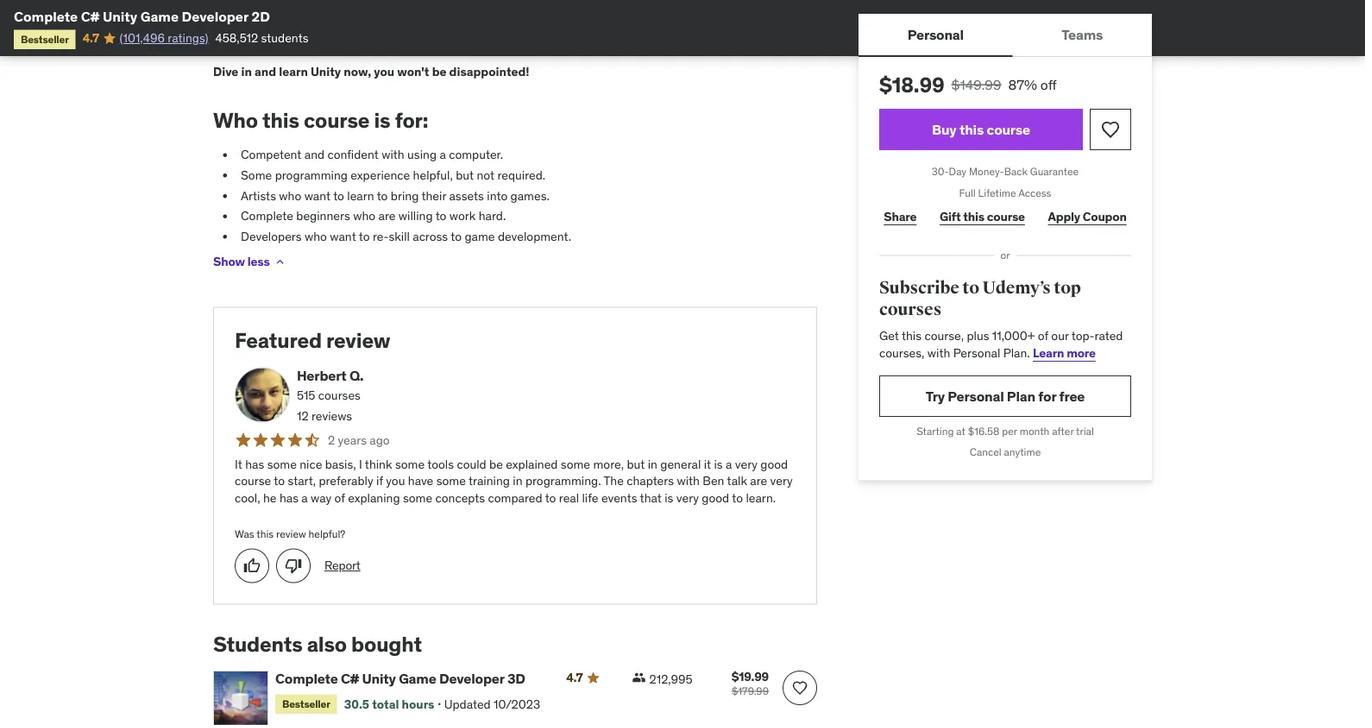 Task type: describe. For each thing, give the bounding box(es) containing it.
personal inside get this course, plus 11,000+ of our top-rated courses, with personal plan.
[[954, 345, 1001, 361]]

students also bought
[[213, 631, 422, 657]]

total
[[372, 696, 399, 712]]

you down 'complete'
[[307, 40, 326, 55]]

but inside it has some nice basis, i think some tools could be explained some more, but in general it is a very good course to start, preferably if you have some training in programming. the chapters with ben talk are very cool, he has a way of explaning some concepts compared to real life events that is very good to learn.
[[627, 456, 645, 472]]

helpful,
[[413, 167, 453, 183]]

some
[[241, 167, 272, 183]]

to down the talk
[[732, 490, 743, 506]]

bring inside 'if you're a complete beginner, we'll teach you all the coding and game design principles you'll need. if you're an artist, we'll teach you to bring your assets to life. if you're a coder, we'll teach you game design principles. dive in and learn unity now, you won't be disappointed!'
[[342, 40, 370, 55]]

buy this course
[[933, 120, 1031, 138]]

1 vertical spatial game
[[646, 40, 676, 55]]

courses inside herbert q. 515 courses 12 reviews
[[318, 388, 361, 403]]

some up programming.
[[561, 456, 591, 472]]

to up the beginners
[[333, 188, 344, 203]]

per
[[1003, 424, 1018, 438]]

also
[[307, 631, 347, 657]]

with inside competent and confident with using a computer. some programming experience helpful, but not required. artists who want to learn to bring their assets into games. complete beginners who are willing to work hard. developers who want to re-skill across to game development.
[[382, 147, 405, 162]]

and inside competent and confident with using a computer. some programming experience helpful, but not required. artists who want to learn to bring their assets into games. complete beginners who are willing to work hard. developers who want to re-skill across to game development.
[[305, 147, 325, 162]]

way
[[311, 490, 332, 506]]

1 horizontal spatial we'll
[[375, 23, 398, 38]]

1 horizontal spatial if
[[473, 40, 480, 55]]

subscribe
[[880, 277, 960, 298]]

development.
[[498, 228, 572, 244]]

to up he
[[274, 473, 285, 489]]

day
[[949, 164, 967, 178]]

your
[[373, 40, 397, 55]]

reviews
[[312, 408, 352, 424]]

are inside competent and confident with using a computer. some programming experience helpful, but not required. artists who want to learn to bring their assets into games. complete beginners who are willing to work hard. developers who want to re-skill across to game development.
[[379, 208, 396, 224]]

teams button
[[1013, 14, 1153, 55]]

mark as unhelpful image
[[285, 557, 302, 574]]

learn inside competent and confident with using a computer. some programming experience helpful, but not required. artists who want to learn to bring their assets into games. complete beginners who are willing to work hard. developers who want to re-skill across to game development.
[[347, 188, 374, 203]]

for:
[[395, 107, 429, 133]]

0 horizontal spatial design
[[588, 23, 624, 38]]

to left the life.
[[437, 40, 448, 55]]

learn more link
[[1034, 345, 1096, 361]]

1 vertical spatial and
[[255, 64, 276, 79]]

herbert q. 515 courses 12 reviews
[[297, 366, 364, 424]]

access
[[1019, 186, 1052, 199]]

explaning
[[348, 490, 400, 506]]

0 vertical spatial want
[[304, 188, 331, 203]]

developer for 2d
[[182, 7, 249, 25]]

students
[[261, 30, 309, 46]]

you'll
[[682, 23, 710, 38]]

0 horizontal spatial we'll
[[247, 40, 271, 55]]

game for 3d
[[399, 670, 437, 688]]

into
[[487, 188, 508, 203]]

complete c# unity game developer 3d
[[275, 670, 526, 688]]

learn.
[[746, 490, 776, 506]]

1 vertical spatial wishlist image
[[792, 680, 809, 697]]

coupon
[[1084, 209, 1127, 225]]

of inside it has some nice basis, i think some tools could be explained some more, but in general it is a very good course to start, preferably if you have some training in programming. the chapters with ben talk are very cool, he has a way of explaning some concepts compared to real life events that is very good to learn.
[[335, 490, 345, 506]]

programming
[[275, 167, 348, 183]]

free
[[1060, 387, 1086, 405]]

course for gift this course
[[988, 209, 1026, 225]]

our
[[1052, 328, 1069, 344]]

complete inside competent and confident with using a computer. some programming experience helpful, but not required. artists who want to learn to bring their assets into games. complete beginners who are willing to work hard. developers who want to re-skill across to game development.
[[241, 208, 294, 224]]

back
[[1005, 164, 1028, 178]]

month
[[1020, 424, 1050, 438]]

some up "start,"
[[267, 456, 297, 472]]

30-
[[932, 164, 949, 178]]

was
[[235, 528, 254, 541]]

0 vertical spatial who
[[279, 188, 302, 203]]

1 horizontal spatial very
[[735, 456, 758, 472]]

training
[[469, 473, 510, 489]]

a inside competent and confident with using a computer. some programming experience helpful, but not required. artists who want to learn to bring their assets into games. complete beginners who are willing to work hard. developers who want to re-skill across to game development.
[[440, 147, 446, 162]]

0 horizontal spatial is
[[374, 107, 391, 133]]

with inside get this course, plus 11,000+ of our top-rated courses, with personal plan.
[[928, 345, 951, 361]]

show less
[[213, 254, 270, 270]]

plan.
[[1004, 345, 1031, 361]]

across
[[413, 228, 448, 244]]

you down principles
[[624, 40, 643, 55]]

who
[[213, 107, 258, 133]]

458,512
[[215, 30, 258, 46]]

0 horizontal spatial bestseller
[[21, 32, 69, 46]]

2 horizontal spatial if
[[746, 23, 753, 38]]

concepts
[[436, 490, 485, 506]]

course inside it has some nice basis, i think some tools could be explained some more, but in general it is a very good course to start, preferably if you have some training in programming. the chapters with ben talk are very cool, he has a way of explaning some concepts compared to real life events that is very good to learn.
[[235, 473, 271, 489]]

coder,
[[528, 40, 561, 55]]

c# for complete c# unity game developer 3d
[[341, 670, 359, 688]]

was this review helpful?
[[235, 528, 346, 541]]

artist,
[[213, 40, 244, 55]]

2 horizontal spatial teach
[[590, 40, 621, 55]]

$16.58
[[969, 424, 1000, 438]]

ben
[[703, 473, 725, 489]]

competent and confident with using a computer. some programming experience helpful, but not required. artists who want to learn to bring their assets into games. complete beginners who are willing to work hard. developers who want to re-skill across to game development.
[[241, 147, 572, 244]]

30.5 total hours
[[344, 696, 435, 712]]

with inside it has some nice basis, i think some tools could be explained some more, but in general it is a very good course to start, preferably if you have some training in programming. the chapters with ben talk are very cool, he has a way of explaning some concepts compared to real life events that is very good to learn.
[[677, 473, 700, 489]]

tab list containing personal
[[859, 14, 1153, 57]]

1 vertical spatial in
[[648, 456, 658, 472]]

0 vertical spatial 4.7
[[83, 30, 99, 46]]

share
[[884, 209, 917, 225]]

to down experience
[[377, 188, 388, 203]]

experience
[[351, 167, 410, 183]]

games.
[[511, 188, 550, 203]]

1 horizontal spatial good
[[761, 456, 788, 472]]

complete for complete c# unity game developer 3d
[[275, 670, 338, 688]]

be inside 'if you're a complete beginner, we'll teach you all the coding and game design principles you'll need. if you're an artist, we'll teach you to bring your assets to life. if you're a coder, we'll teach you game design principles. dive in and learn unity now, you won't be disappointed!'
[[432, 64, 447, 79]]

beginner,
[[322, 23, 372, 38]]

competent
[[241, 147, 302, 162]]

that
[[640, 490, 662, 506]]

less
[[248, 254, 270, 270]]

developer for 3d
[[439, 670, 505, 688]]

dive
[[213, 64, 239, 79]]

2 horizontal spatial you're
[[756, 23, 788, 38]]

apply
[[1049, 209, 1081, 225]]

report
[[325, 558, 361, 573]]

rated
[[1095, 328, 1124, 344]]

bought
[[352, 631, 422, 657]]

a left way
[[302, 490, 308, 506]]

think
[[365, 456, 392, 472]]

starting
[[917, 424, 954, 438]]

0 vertical spatial wishlist image
[[1101, 119, 1122, 140]]

unity inside 'if you're a complete beginner, we'll teach you all the coding and game design principles you'll need. if you're an artist, we'll teach you to bring your assets to life. if you're a coder, we'll teach you game design principles. dive in and learn unity now, you won't be disappointed!'
[[311, 64, 341, 79]]

featured review
[[235, 328, 391, 354]]

1 horizontal spatial design
[[679, 40, 715, 55]]

mark as helpful image
[[243, 557, 261, 574]]

0 horizontal spatial teach
[[273, 40, 304, 55]]

updated 10/2023
[[444, 696, 541, 712]]

lifetime
[[979, 186, 1017, 199]]

complete
[[268, 23, 319, 38]]

this for get
[[902, 328, 922, 344]]

of inside get this course, plus 11,000+ of our top-rated courses, with personal plan.
[[1039, 328, 1049, 344]]

share button
[[880, 200, 922, 235]]

but inside competent and confident with using a computer. some programming experience helpful, but not required. artists who want to learn to bring their assets into games. complete beginners who are willing to work hard. developers who want to re-skill across to game development.
[[456, 167, 474, 183]]

1 vertical spatial bestseller
[[282, 697, 330, 710]]

courses inside subscribe to udemy's top courses
[[880, 299, 942, 320]]

0 horizontal spatial if
[[213, 23, 220, 38]]

he
[[263, 490, 277, 506]]

events
[[602, 490, 638, 506]]

top-
[[1072, 328, 1095, 344]]

2 years ago
[[328, 432, 390, 448]]

1 horizontal spatial review
[[326, 328, 391, 354]]

confident
[[328, 147, 379, 162]]

xsmall image
[[633, 671, 646, 685]]

1 vertical spatial want
[[330, 228, 356, 244]]



Task type: locate. For each thing, give the bounding box(es) containing it.
this right gift
[[964, 209, 985, 225]]

0 horizontal spatial are
[[379, 208, 396, 224]]

disappointed!
[[449, 64, 530, 79]]

learn inside 'if you're a complete beginner, we'll teach you all the coding and game design principles you'll need. if you're an artist, we'll teach you to bring your assets to life. if you're a coder, we'll teach you game design principles. dive in and learn unity now, you won't be disappointed!'
[[279, 64, 308, 79]]

this inside button
[[960, 120, 984, 138]]

0 vertical spatial learn
[[279, 64, 308, 79]]

cancel
[[970, 446, 1002, 459]]

1 vertical spatial are
[[751, 473, 768, 489]]

1 vertical spatial has
[[280, 490, 299, 506]]

1 horizontal spatial is
[[665, 490, 674, 506]]

1 vertical spatial of
[[335, 490, 345, 506]]

2 vertical spatial complete
[[275, 670, 338, 688]]

4.7 right 3d
[[567, 670, 583, 686]]

teach right coder,
[[590, 40, 621, 55]]

but left not
[[456, 167, 474, 183]]

0 vertical spatial bestseller
[[21, 32, 69, 46]]

are inside it has some nice basis, i think some tools could be explained some more, but in general it is a very good course to start, preferably if you have some training in programming. the chapters with ben talk are very cool, he has a way of explaning some concepts compared to real life events that is very good to learn.
[[751, 473, 768, 489]]

to down their
[[436, 208, 447, 224]]

$18.99 $149.99 87% off
[[880, 72, 1057, 98]]

if you're a complete beginner, we'll teach you all the coding and game design principles you'll need. if you're an artist, we'll teach you to bring your assets to life. if you're a coder, we'll teach you game design principles. dive in and learn unity now, you won't be disappointed!
[[213, 23, 805, 79]]

could
[[457, 456, 487, 472]]

life.
[[451, 40, 470, 55]]

complete for complete c# unity game developer 2d
[[14, 7, 78, 25]]

1 vertical spatial developer
[[439, 670, 505, 688]]

0 vertical spatial design
[[588, 23, 624, 38]]

2 vertical spatial game
[[465, 228, 495, 244]]

i
[[359, 456, 362, 472]]

this up competent
[[263, 107, 299, 133]]

0 horizontal spatial learn
[[279, 64, 308, 79]]

personal up $18.99
[[908, 25, 964, 43]]

is left for: at the left top of page
[[374, 107, 391, 133]]

after
[[1053, 424, 1074, 438]]

0 horizontal spatial c#
[[81, 7, 100, 25]]

tab list
[[859, 14, 1153, 57]]

very up 'learn.'
[[771, 473, 793, 489]]

computer.
[[449, 147, 504, 162]]

0 vertical spatial game
[[141, 7, 179, 25]]

unity up (101,496
[[103, 7, 137, 25]]

need.
[[713, 23, 743, 38]]

some up have
[[395, 456, 425, 472]]

review up 'mark as unhelpful' image
[[276, 528, 306, 541]]

gift this course link
[[936, 200, 1030, 235]]

0 vertical spatial with
[[382, 147, 405, 162]]

1 horizontal spatial but
[[627, 456, 645, 472]]

learn down experience
[[347, 188, 374, 203]]

using
[[408, 147, 437, 162]]

this right was
[[257, 528, 274, 541]]

design left principles
[[588, 23, 624, 38]]

plus
[[967, 328, 990, 344]]

review
[[326, 328, 391, 354], [276, 528, 306, 541]]

assets inside 'if you're a complete beginner, we'll teach you all the coding and game design principles you'll need. if you're an artist, we'll teach you to bring your assets to life. if you're a coder, we'll teach you game design principles. dive in and learn unity now, you won't be disappointed!'
[[399, 40, 434, 55]]

0 horizontal spatial game
[[465, 228, 495, 244]]

herbert quijano acuña image
[[235, 367, 290, 423]]

with down course,
[[928, 345, 951, 361]]

game inside competent and confident with using a computer. some programming experience helpful, but not required. artists who want to learn to bring their assets into games. complete beginners who are willing to work hard. developers who want to re-skill across to game development.
[[465, 228, 495, 244]]

tools
[[428, 456, 454, 472]]

in up chapters
[[648, 456, 658, 472]]

you're up the artist,
[[223, 23, 256, 38]]

1 horizontal spatial in
[[513, 473, 523, 489]]

plan
[[1008, 387, 1036, 405]]

1 vertical spatial 4.7
[[567, 670, 583, 686]]

0 vertical spatial c#
[[81, 7, 100, 25]]

1 horizontal spatial has
[[280, 490, 299, 506]]

1 horizontal spatial game
[[399, 670, 437, 688]]

1 horizontal spatial wishlist image
[[1101, 119, 1122, 140]]

with down general
[[677, 473, 700, 489]]

(101,496
[[120, 30, 165, 46]]

we'll up "your"
[[375, 23, 398, 38]]

to left re-
[[359, 228, 370, 244]]

full
[[960, 186, 976, 199]]

bring inside competent and confident with using a computer. some programming experience helpful, but not required. artists who want to learn to bring their assets into games. complete beginners who are willing to work hard. developers who want to re-skill across to game development.
[[391, 188, 419, 203]]

some up concepts
[[437, 473, 466, 489]]

0 vertical spatial are
[[379, 208, 396, 224]]

bring down the beginner,
[[342, 40, 370, 55]]

you inside it has some nice basis, i think some tools could be explained some more, but in general it is a very good course to start, preferably if you have some training in programming. the chapters with ben talk are very cool, he has a way of explaning some concepts compared to real life events that is very good to learn.
[[386, 473, 405, 489]]

to down work
[[451, 228, 462, 244]]

1 horizontal spatial and
[[305, 147, 325, 162]]

of down preferably
[[335, 490, 345, 506]]

0 horizontal spatial of
[[335, 490, 345, 506]]

courses,
[[880, 345, 925, 361]]

$149.99
[[952, 76, 1002, 93]]

nice
[[300, 456, 322, 472]]

off
[[1041, 76, 1057, 93]]

$18.99
[[880, 72, 945, 98]]

0 horizontal spatial good
[[702, 490, 730, 506]]

re-
[[373, 228, 389, 244]]

bestseller
[[21, 32, 69, 46], [282, 697, 330, 710]]

1 vertical spatial be
[[490, 456, 503, 472]]

life
[[582, 490, 599, 506]]

0 vertical spatial has
[[245, 456, 264, 472]]

30-day money-back guarantee full lifetime access
[[932, 164, 1079, 199]]

3d
[[508, 670, 526, 688]]

you right if
[[386, 473, 405, 489]]

0 horizontal spatial review
[[276, 528, 306, 541]]

personal down plus
[[954, 345, 1001, 361]]

2 horizontal spatial with
[[928, 345, 951, 361]]

ago
[[370, 432, 390, 448]]

if up the artist,
[[213, 23, 220, 38]]

game up coder,
[[555, 23, 585, 38]]

this for was
[[257, 528, 274, 541]]

report button
[[325, 557, 361, 574]]

1 horizontal spatial teach
[[401, 23, 431, 38]]

of
[[1039, 328, 1049, 344], [335, 490, 345, 506]]

course,
[[925, 328, 964, 344]]

personal up the $16.58 on the right of the page
[[948, 387, 1005, 405]]

0 vertical spatial good
[[761, 456, 788, 472]]

2 vertical spatial personal
[[948, 387, 1005, 405]]

a right '458,512'
[[259, 23, 265, 38]]

herbert
[[297, 366, 347, 384]]

top
[[1054, 277, 1082, 298]]

and down the 458,512 students
[[255, 64, 276, 79]]

a up the talk
[[726, 456, 733, 472]]

review up the q.
[[326, 328, 391, 354]]

it
[[704, 456, 712, 472]]

0 horizontal spatial but
[[456, 167, 474, 183]]

10/2023
[[494, 696, 541, 712]]

developer up '458,512'
[[182, 7, 249, 25]]

0 vertical spatial very
[[735, 456, 758, 472]]

you down "your"
[[374, 64, 395, 79]]

who up re-
[[353, 208, 376, 224]]

and up coder,
[[532, 23, 552, 38]]

1 vertical spatial good
[[702, 490, 730, 506]]

2 vertical spatial who
[[305, 228, 327, 244]]

are
[[379, 208, 396, 224], [751, 473, 768, 489]]

1 vertical spatial review
[[276, 528, 306, 541]]

0 horizontal spatial courses
[[318, 388, 361, 403]]

courses up reviews
[[318, 388, 361, 403]]

1 horizontal spatial assets
[[449, 188, 484, 203]]

1 vertical spatial bring
[[391, 188, 419, 203]]

good down ben
[[702, 490, 730, 506]]

0 horizontal spatial in
[[241, 64, 252, 79]]

now,
[[344, 64, 371, 79]]

1 vertical spatial c#
[[341, 670, 359, 688]]

course up the cool,
[[235, 473, 271, 489]]

you're left an
[[756, 23, 788, 38]]

if
[[376, 473, 383, 489]]

explained
[[506, 456, 558, 472]]

to inside subscribe to udemy's top courses
[[963, 277, 980, 298]]

course inside button
[[987, 120, 1031, 138]]

1 horizontal spatial who
[[305, 228, 327, 244]]

1 horizontal spatial learn
[[347, 188, 374, 203]]

good up 'learn.'
[[761, 456, 788, 472]]

0 horizontal spatial who
[[279, 188, 302, 203]]

developer up updated
[[439, 670, 505, 688]]

design
[[588, 23, 624, 38], [679, 40, 715, 55]]

get
[[880, 328, 900, 344]]

game up hours
[[399, 670, 437, 688]]

0 vertical spatial bring
[[342, 40, 370, 55]]

bring up the willing
[[391, 188, 419, 203]]

2 vertical spatial in
[[513, 473, 523, 489]]

has right he
[[280, 490, 299, 506]]

30.5
[[344, 696, 370, 712]]

you left the all
[[434, 23, 453, 38]]

required.
[[498, 167, 546, 183]]

2d
[[252, 7, 270, 25]]

it
[[235, 456, 242, 472]]

is right that
[[665, 490, 674, 506]]

skill
[[389, 228, 410, 244]]

wishlist image
[[1101, 119, 1122, 140], [792, 680, 809, 697]]

in inside 'if you're a complete beginner, we'll teach you all the coding and game design principles you'll need. if you're an artist, we'll teach you to bring your assets to life. if you're a coder, we'll teach you game design principles. dive in and learn unity now, you won't be disappointed!'
[[241, 64, 252, 79]]

course up back
[[987, 120, 1031, 138]]

2 horizontal spatial game
[[646, 40, 676, 55]]

unity for complete c# unity game developer 2d
[[103, 7, 137, 25]]

87%
[[1009, 76, 1038, 93]]

start,
[[288, 473, 316, 489]]

principles.
[[718, 40, 774, 55]]

have
[[408, 473, 434, 489]]

in
[[241, 64, 252, 79], [648, 456, 658, 472], [513, 473, 523, 489]]

teach down 'complete'
[[273, 40, 304, 55]]

1 horizontal spatial c#
[[341, 670, 359, 688]]

0 horizontal spatial developer
[[182, 7, 249, 25]]

2 horizontal spatial who
[[353, 208, 376, 224]]

212,995
[[650, 671, 693, 687]]

this up courses,
[[902, 328, 922, 344]]

2 horizontal spatial we'll
[[564, 40, 588, 55]]

0 vertical spatial unity
[[103, 7, 137, 25]]

be up training
[[490, 456, 503, 472]]

0 vertical spatial complete
[[14, 7, 78, 25]]

this for gift
[[964, 209, 985, 225]]

we'll right coder,
[[564, 40, 588, 55]]

game down the hard.
[[465, 228, 495, 244]]

personal button
[[859, 14, 1013, 55]]

0 horizontal spatial and
[[255, 64, 276, 79]]

course up the confident
[[304, 107, 370, 133]]

personal inside button
[[908, 25, 964, 43]]

with up experience
[[382, 147, 405, 162]]

who this course is for:
[[213, 107, 429, 133]]

of left our
[[1039, 328, 1049, 344]]

0 horizontal spatial has
[[245, 456, 264, 472]]

c# for complete c# unity game developer 2d
[[81, 7, 100, 25]]

try
[[926, 387, 945, 405]]

has
[[245, 456, 264, 472], [280, 490, 299, 506]]

are up re-
[[379, 208, 396, 224]]

a right 'using' at left top
[[440, 147, 446, 162]]

4.7 left (101,496
[[83, 30, 99, 46]]

0 vertical spatial game
[[555, 23, 585, 38]]

updated
[[444, 696, 491, 712]]

0 vertical spatial courses
[[880, 299, 942, 320]]

1 vertical spatial complete
[[241, 208, 294, 224]]

beginners
[[296, 208, 350, 224]]

1 horizontal spatial developer
[[439, 670, 505, 688]]

course down lifetime on the top
[[988, 209, 1026, 225]]

xsmall image
[[273, 255, 287, 269]]

2 horizontal spatial and
[[532, 23, 552, 38]]

their
[[422, 188, 446, 203]]

0 vertical spatial be
[[432, 64, 447, 79]]

0 horizontal spatial wishlist image
[[792, 680, 809, 697]]

willing
[[399, 208, 433, 224]]

personal
[[908, 25, 964, 43], [954, 345, 1001, 361], [948, 387, 1005, 405]]

assets up work
[[449, 188, 484, 203]]

assets up won't
[[399, 40, 434, 55]]

it has some nice basis, i think some tools could be explained some more, but in general it is a very good course to start, preferably if you have some training in programming. the chapters with ben talk are very cool, he has a way of explaning some concepts compared to real life events that is very good to learn.
[[235, 456, 793, 506]]

be right won't
[[432, 64, 447, 79]]

c#
[[81, 7, 100, 25], [341, 670, 359, 688]]

course for who this course is for:
[[304, 107, 370, 133]]

learn more
[[1034, 345, 1096, 361]]

0 horizontal spatial you're
[[223, 23, 256, 38]]

get this course, plus 11,000+ of our top-rated courses, with personal plan.
[[880, 328, 1124, 361]]

unity for complete c# unity game developer 3d
[[362, 670, 396, 688]]

0 horizontal spatial unity
[[103, 7, 137, 25]]

1 vertical spatial game
[[399, 670, 437, 688]]

to down the beginner,
[[328, 40, 339, 55]]

2 vertical spatial with
[[677, 473, 700, 489]]

work
[[450, 208, 476, 224]]

0 horizontal spatial with
[[382, 147, 405, 162]]

but up chapters
[[627, 456, 645, 472]]

this inside get this course, plus 11,000+ of our top-rated courses, with personal plan.
[[902, 328, 922, 344]]

want up the beginners
[[304, 188, 331, 203]]

this for buy
[[960, 120, 984, 138]]

more,
[[594, 456, 624, 472]]

1 vertical spatial learn
[[347, 188, 374, 203]]

want down the beginners
[[330, 228, 356, 244]]

assets inside competent and confident with using a computer. some programming experience helpful, but not required. artists who want to learn to bring their assets into games. complete beginners who are willing to work hard. developers who want to re-skill across to game development.
[[449, 188, 484, 203]]

1 vertical spatial very
[[771, 473, 793, 489]]

complete c# unity game developer 3d link
[[275, 670, 546, 688]]

or
[[1001, 249, 1011, 262]]

1 vertical spatial personal
[[954, 345, 1001, 361]]

in right dive
[[241, 64, 252, 79]]

2 vertical spatial unity
[[362, 670, 396, 688]]

this right 'buy'
[[960, 120, 984, 138]]

teach up won't
[[401, 23, 431, 38]]

general
[[661, 456, 701, 472]]

2 vertical spatial and
[[305, 147, 325, 162]]

game down principles
[[646, 40, 676, 55]]

be inside it has some nice basis, i think some tools could be explained some more, but in general it is a very good course to start, preferably if you have some training in programming. the chapters with ben talk are very cool, he has a way of explaning some concepts compared to real life events that is very good to learn.
[[490, 456, 503, 472]]

0 vertical spatial and
[[532, 23, 552, 38]]

not
[[477, 167, 495, 183]]

458,512 students
[[215, 30, 309, 46]]

who down 'programming'
[[279, 188, 302, 203]]

hours
[[402, 696, 435, 712]]

1 horizontal spatial you're
[[483, 40, 516, 55]]

1 vertical spatial design
[[679, 40, 715, 55]]

design down you'll on the top
[[679, 40, 715, 55]]

is right the it
[[714, 456, 723, 472]]

2 horizontal spatial is
[[714, 456, 723, 472]]

2 horizontal spatial very
[[771, 473, 793, 489]]

very down general
[[677, 490, 699, 506]]

are up 'learn.'
[[751, 473, 768, 489]]

very up the talk
[[735, 456, 758, 472]]

this
[[263, 107, 299, 133], [960, 120, 984, 138], [964, 209, 985, 225], [902, 328, 922, 344], [257, 528, 274, 541]]

learn down students at the top left of page
[[279, 64, 308, 79]]

you're down coding
[[483, 40, 516, 55]]

years
[[338, 432, 367, 448]]

$179.99
[[732, 685, 769, 698]]

game up (101,496 ratings)
[[141, 7, 179, 25]]

and up 'programming'
[[305, 147, 325, 162]]

this for who
[[263, 107, 299, 133]]

chapters
[[627, 473, 674, 489]]

1 vertical spatial courses
[[318, 388, 361, 403]]

assets
[[399, 40, 434, 55], [449, 188, 484, 203]]

course for buy this course
[[987, 120, 1031, 138]]

some down have
[[403, 490, 433, 506]]

unity left now,
[[311, 64, 341, 79]]

try personal plan for free
[[926, 387, 1086, 405]]

a down coding
[[519, 40, 525, 55]]

won't
[[397, 64, 430, 79]]

2 vertical spatial is
[[665, 490, 674, 506]]

0 horizontal spatial 4.7
[[83, 30, 99, 46]]

the
[[604, 473, 624, 489]]

is
[[374, 107, 391, 133], [714, 456, 723, 472], [665, 490, 674, 506]]

money-
[[970, 164, 1005, 178]]

game for 2d
[[141, 7, 179, 25]]

to left udemy's
[[963, 277, 980, 298]]

in up the compared
[[513, 473, 523, 489]]

0 horizontal spatial very
[[677, 490, 699, 506]]

show less button
[[213, 245, 287, 279]]

if up principles.
[[746, 23, 753, 38]]

apply coupon button
[[1044, 200, 1132, 235]]

1 vertical spatial with
[[928, 345, 951, 361]]

unity up total
[[362, 670, 396, 688]]

courses down subscribe
[[880, 299, 942, 320]]

to left 'real'
[[545, 490, 556, 506]]

2 vertical spatial very
[[677, 490, 699, 506]]

0 horizontal spatial be
[[432, 64, 447, 79]]

the
[[471, 23, 489, 38]]



Task type: vqa. For each thing, say whether or not it's contained in the screenshot.
'Features' dropdown button
no



